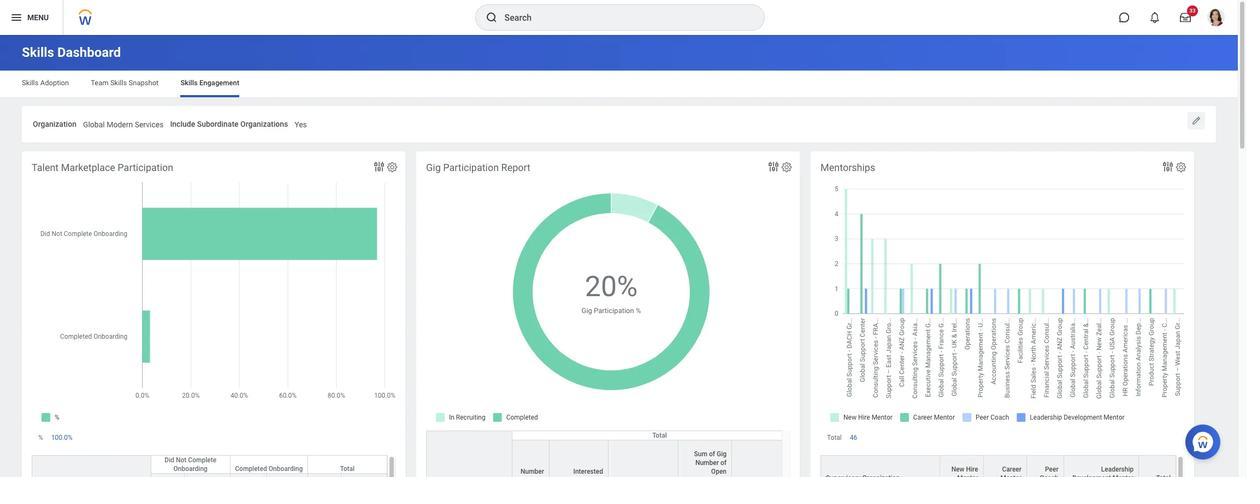 Task type: locate. For each thing, give the bounding box(es) containing it.
0 horizontal spatial participation
[[118, 162, 173, 173]]

number of gigs
[[521, 468, 544, 477]]

skills adoption
[[22, 79, 69, 87]]

% down 20% button
[[636, 307, 641, 315]]

total
[[653, 432, 667, 439], [827, 434, 842, 442], [340, 465, 355, 473]]

interested members button
[[550, 440, 608, 477]]

talent
[[32, 162, 59, 173]]

3 mentor from the left
[[1113, 474, 1134, 477]]

tab list
[[11, 71, 1228, 97]]

0 vertical spatial total button
[[513, 431, 807, 440]]

20% main content
[[0, 35, 1238, 477]]

open
[[712, 468, 727, 475]]

sum of gig number of open positions column header
[[679, 431, 732, 477]]

modern
[[107, 120, 133, 129]]

skills for skills dashboard
[[22, 45, 54, 60]]

dashboard
[[57, 45, 121, 60]]

2 horizontal spatial participation
[[594, 307, 634, 315]]

onboarding
[[174, 465, 208, 473], [269, 465, 303, 473]]

mentor for development
[[1113, 474, 1134, 477]]

number up gigs
[[521, 468, 544, 475]]

participation for 20%
[[594, 307, 634, 315]]

1 configure and view chart data image from the left
[[767, 160, 780, 173]]

0 horizontal spatial %
[[38, 434, 43, 442]]

number
[[696, 459, 719, 467], [521, 468, 544, 475]]

%
[[636, 307, 641, 315], [38, 434, 43, 442]]

0 vertical spatial number
[[696, 459, 719, 467]]

justify image
[[10, 11, 23, 24]]

Yes text field
[[295, 114, 307, 133]]

edit image
[[1191, 115, 1202, 126]]

configure and view chart data image for gig participation report
[[767, 160, 780, 173]]

total button
[[513, 431, 807, 440], [308, 456, 387, 473]]

skills for skills adoption
[[22, 79, 39, 87]]

interested members
[[574, 468, 603, 477]]

1 horizontal spatial onboarding
[[269, 465, 303, 473]]

1 vertical spatial number
[[521, 468, 544, 475]]

configure gig participation report image
[[781, 161, 793, 173]]

new
[[952, 466, 965, 473]]

mentor
[[958, 474, 979, 477], [1001, 474, 1022, 477], [1113, 474, 1134, 477]]

0 vertical spatial %
[[636, 307, 641, 315]]

did
[[165, 456, 174, 464]]

participation inside 20% gig participation %
[[594, 307, 634, 315]]

leadership development mentor button
[[1064, 456, 1139, 477]]

subordinate
[[197, 120, 239, 128]]

participation
[[118, 162, 173, 173], [443, 162, 499, 173], [594, 307, 634, 315]]

onboarding down not
[[174, 465, 208, 473]]

1 horizontal spatial gig
[[582, 307, 592, 315]]

menu button
[[0, 0, 63, 35]]

skills left adoption
[[22, 79, 39, 87]]

row containing did not complete onboarding
[[32, 455, 388, 477]]

tab list containing skills adoption
[[11, 71, 1228, 97]]

total for left total popup button
[[340, 465, 355, 473]]

1 vertical spatial of
[[721, 459, 727, 467]]

mentor inside leadership development mentor
[[1113, 474, 1134, 477]]

gig right configure talent marketplace participation icon
[[426, 162, 441, 173]]

total inside gig participation report element
[[653, 432, 667, 439]]

sum of gig number of open positions button
[[679, 440, 732, 477]]

completed onboarding button
[[231, 456, 308, 473]]

tab list inside 20% "main content"
[[11, 71, 1228, 97]]

configure and view chart data image left the configure mentorships icon
[[1162, 160, 1175, 173]]

members
[[576, 476, 603, 477]]

gig
[[426, 162, 441, 173], [582, 307, 592, 315], [717, 450, 727, 458]]

2 horizontal spatial mentor
[[1113, 474, 1134, 477]]

0 horizontal spatial of
[[523, 476, 529, 477]]

1 horizontal spatial mentor
[[1001, 474, 1022, 477]]

configure mentorships image
[[1176, 161, 1188, 173]]

1 vertical spatial total button
[[308, 456, 387, 473]]

100.0% button
[[51, 433, 74, 442]]

mentor down leadership
[[1113, 474, 1134, 477]]

participation left report
[[443, 162, 499, 173]]

33
[[1190, 8, 1196, 14]]

participation down 20% button
[[594, 307, 634, 315]]

configure and view chart data image
[[767, 160, 780, 173], [1162, 160, 1175, 173]]

interested
[[574, 468, 603, 475]]

configure and view chart data image left configure gig participation report icon at the right top of page
[[767, 160, 780, 173]]

2 horizontal spatial of
[[721, 459, 727, 467]]

2 horizontal spatial total
[[827, 434, 842, 442]]

of up open
[[721, 459, 727, 467]]

skills
[[22, 45, 54, 60], [22, 79, 39, 87], [110, 79, 127, 87], [181, 79, 198, 87]]

of inside 'number of gigs'
[[523, 476, 529, 477]]

configure and view chart data image
[[373, 160, 386, 173]]

0 horizontal spatial onboarding
[[174, 465, 208, 473]]

positions
[[699, 476, 727, 477]]

46 button
[[850, 433, 859, 442]]

mentor down career
[[1001, 474, 1022, 477]]

0 horizontal spatial number
[[521, 468, 544, 475]]

1 mentor from the left
[[958, 474, 979, 477]]

yes
[[295, 120, 307, 129]]

2 vertical spatial of
[[523, 476, 529, 477]]

1 horizontal spatial %
[[636, 307, 641, 315]]

adoption
[[40, 79, 69, 87]]

report
[[502, 162, 531, 173]]

onboarding right completed
[[269, 465, 303, 473]]

gig down "20%"
[[582, 307, 592, 315]]

of right sum at the right
[[709, 450, 715, 458]]

0 horizontal spatial mentor
[[958, 474, 979, 477]]

not
[[176, 456, 187, 464]]

1 vertical spatial %
[[38, 434, 43, 442]]

participation down 'services'
[[118, 162, 173, 173]]

1 vertical spatial gig
[[582, 307, 592, 315]]

skills right team
[[110, 79, 127, 87]]

% inside 'talent marketplace participation' element
[[38, 434, 43, 442]]

total button inside row
[[513, 431, 807, 440]]

career mentor
[[1001, 466, 1022, 477]]

1 onboarding from the left
[[174, 465, 208, 473]]

total inside 'talent marketplace participation' element
[[340, 465, 355, 473]]

0 vertical spatial of
[[709, 450, 715, 458]]

1 horizontal spatial of
[[709, 450, 715, 458]]

of for number
[[523, 476, 529, 477]]

row containing new hire mentor
[[821, 455, 1177, 477]]

33 button
[[1174, 5, 1199, 30]]

skills up skills adoption
[[22, 45, 54, 60]]

skills engagement
[[181, 79, 239, 87]]

1 horizontal spatial total button
[[513, 431, 807, 440]]

participation for talent
[[118, 162, 173, 173]]

skills left engagement
[[181, 79, 198, 87]]

completed onboarding
[[235, 465, 303, 473]]

number inside number of gigs popup button
[[521, 468, 544, 475]]

mentor down "hire"
[[958, 474, 979, 477]]

2 vertical spatial gig
[[717, 450, 727, 458]]

gig inside 20% gig participation %
[[582, 307, 592, 315]]

column header
[[426, 431, 513, 477], [609, 431, 679, 477]]

snapshot
[[129, 79, 159, 87]]

number down sum at the right
[[696, 459, 719, 467]]

0 horizontal spatial configure and view chart data image
[[767, 160, 780, 173]]

2 onboarding from the left
[[269, 465, 303, 473]]

% left 100.0%
[[38, 434, 43, 442]]

2 configure and view chart data image from the left
[[1162, 160, 1175, 173]]

mentor inside the new hire mentor
[[958, 474, 979, 477]]

row
[[426, 431, 808, 477], [32, 455, 388, 477], [821, 455, 1177, 477], [32, 473, 388, 477]]

1 horizontal spatial configure and view chart data image
[[1162, 160, 1175, 173]]

leadership
[[1102, 466, 1134, 473]]

1 horizontal spatial number
[[696, 459, 719, 467]]

2 horizontal spatial gig
[[717, 450, 727, 458]]

1 horizontal spatial column header
[[609, 431, 679, 477]]

of left gigs
[[523, 476, 529, 477]]

1 horizontal spatial total
[[653, 432, 667, 439]]

of
[[709, 450, 715, 458], [721, 459, 727, 467], [523, 476, 529, 477]]

configure and view chart data image for mentorships
[[1162, 160, 1175, 173]]

team
[[91, 79, 109, 87]]

gig up open
[[717, 450, 727, 458]]

0 vertical spatial gig
[[426, 162, 441, 173]]

new hire mentor button
[[941, 456, 984, 477]]

talent marketplace participation element
[[22, 151, 406, 477]]

search image
[[485, 11, 498, 24]]

0 horizontal spatial total
[[340, 465, 355, 473]]

global modern services
[[83, 120, 164, 129]]



Task type: describe. For each thing, give the bounding box(es) containing it.
did not complete onboarding button
[[151, 456, 230, 473]]

mentorships element
[[811, 151, 1195, 477]]

include subordinate organizations
[[170, 120, 288, 128]]

number of gigs column header
[[513, 431, 550, 477]]

skills for skills engagement
[[181, 79, 198, 87]]

profile logan mcneil image
[[1208, 9, 1225, 28]]

gigs
[[531, 476, 544, 477]]

0 horizontal spatial column header
[[426, 431, 513, 477]]

configure talent marketplace participation image
[[386, 161, 398, 173]]

100.0%
[[51, 434, 73, 442]]

sum
[[694, 450, 708, 458]]

total for total popup button in the row
[[653, 432, 667, 439]]

skills dashboard
[[22, 45, 121, 60]]

gig inside the 'sum of gig number of open positions'
[[717, 450, 727, 458]]

0 horizontal spatial total button
[[308, 456, 387, 473]]

services
[[135, 120, 164, 129]]

notifications large image
[[1150, 12, 1161, 23]]

global
[[83, 120, 105, 129]]

sum of gig number of open positions
[[694, 450, 727, 477]]

career
[[1003, 466, 1022, 473]]

% inside 20% gig participation %
[[636, 307, 641, 315]]

did not complete onboarding
[[165, 456, 216, 473]]

20%
[[585, 270, 638, 303]]

peer
[[1046, 466, 1059, 473]]

inbox large image
[[1181, 12, 1191, 23]]

include subordinate organizations element
[[295, 113, 307, 133]]

coach
[[1040, 474, 1059, 477]]

0 horizontal spatial gig
[[426, 162, 441, 173]]

completed
[[235, 465, 267, 473]]

mentorships
[[821, 162, 876, 173]]

career mentor button
[[984, 456, 1027, 477]]

20% button
[[585, 268, 640, 306]]

total inside mentorships element
[[827, 434, 842, 442]]

number inside the 'sum of gig number of open positions'
[[696, 459, 719, 467]]

20% gig participation %
[[582, 270, 641, 315]]

1 horizontal spatial participation
[[443, 162, 499, 173]]

onboarding inside did not complete onboarding
[[174, 465, 208, 473]]

peer coach button
[[1028, 456, 1064, 477]]

complete
[[188, 456, 216, 464]]

organizations
[[241, 120, 288, 128]]

development
[[1073, 474, 1112, 477]]

new hire mentor
[[952, 466, 979, 477]]

organization
[[33, 120, 76, 128]]

marketplace
[[61, 162, 115, 173]]

talent marketplace participation
[[32, 162, 173, 173]]

peer coach
[[1040, 466, 1059, 477]]

46
[[850, 434, 858, 442]]

of for sum
[[709, 450, 715, 458]]

menu
[[27, 13, 49, 22]]

mentor for hire
[[958, 474, 979, 477]]

hire
[[967, 466, 979, 473]]

leadership development mentor
[[1073, 466, 1134, 477]]

engagement
[[199, 79, 239, 87]]

menu banner
[[0, 0, 1238, 35]]

Search Workday  search field
[[505, 5, 742, 30]]

gig participation report
[[426, 162, 531, 173]]

include
[[170, 120, 195, 128]]

row inside mentorships element
[[821, 455, 1177, 477]]

gig participation report element
[[416, 151, 808, 477]]

interested members column header
[[550, 431, 609, 477]]

total row
[[426, 431, 808, 477]]

number of gigs button
[[513, 440, 549, 477]]

Global Modern Services text field
[[83, 114, 164, 133]]

team skills snapshot
[[91, 79, 159, 87]]

row containing sum of gig number of open positions
[[426, 431, 808, 477]]

2 mentor from the left
[[1001, 474, 1022, 477]]

organization element
[[83, 113, 164, 133]]

onboarding inside popup button
[[269, 465, 303, 473]]



Task type: vqa. For each thing, say whether or not it's contained in the screenshot.
row
yes



